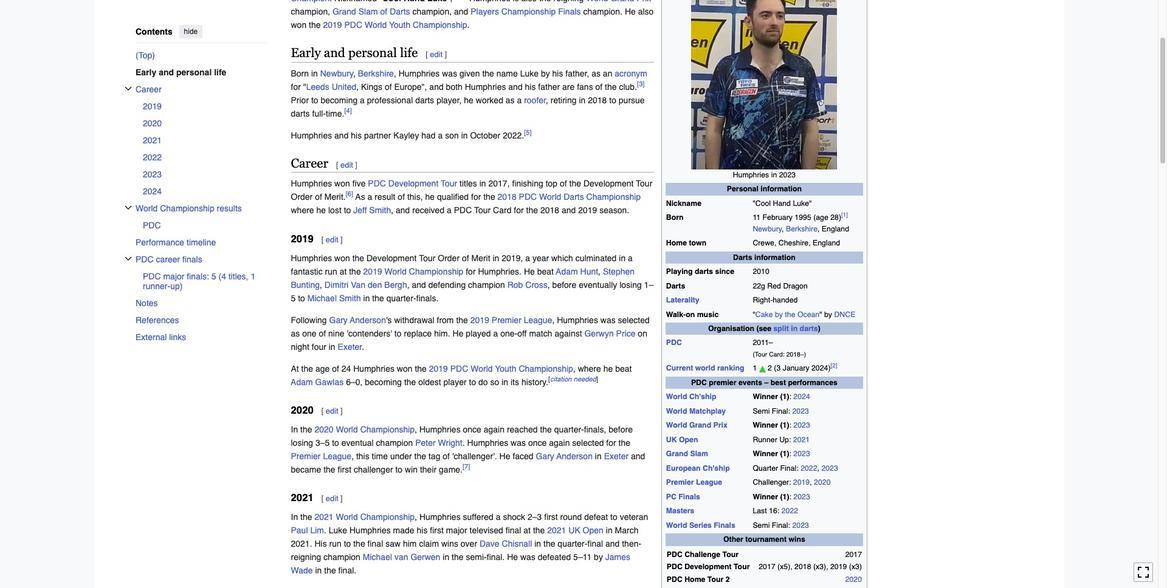 Task type: describe. For each thing, give the bounding box(es) containing it.
by up split
[[775, 310, 783, 319]]

[ for 2019
[[322, 235, 324, 244]]

edit for 2019
[[326, 235, 339, 244]]

1 horizontal spatial wins
[[789, 536, 806, 544]]

to inside and became the first challenger to win their game.
[[396, 465, 403, 475]]

2023 link up world championship results link
[[143, 166, 267, 183]]

2023 down last 16: 2022
[[793, 522, 809, 530]]

2011– (tour card: 2018–)
[[753, 339, 806, 358]]

[ edit ] for 2021
[[322, 495, 343, 504]]

final: for world series finals
[[772, 522, 791, 530]]

pursue
[[619, 95, 645, 105]]

pdc inside pdc career finals link
[[135, 255, 153, 264]]

walk-on music
[[666, 310, 719, 319]]

humphries inside peter wright . humphries was once again selected for the premier league , this time under the tag of 'challenger'. he faced gary anderson in exeter
[[467, 438, 509, 448]]

0 vertical spatial gary anderson link
[[329, 315, 386, 325]]

2 horizontal spatial "
[[820, 310, 822, 319]]

for inside peter wright . humphries was once again selected for the premier league , this time under the tag of 'challenger'. he faced gary anderson in exeter
[[606, 438, 616, 448]]

edit for 2021
[[326, 495, 339, 504]]

smith inside [6] as a result of this, he qualified for the 2018 pdc world darts championship where he lost to jeff smith , and received a pdc tour card for the 2018 and 2019 season.
[[369, 206, 391, 216]]

1 vertical spatial newbury
[[753, 225, 782, 233]]

[3]
[[637, 80, 645, 88]]

2023 up the world championship results
[[143, 169, 162, 179]]

0 vertical spatial beat
[[537, 267, 554, 276]]

had
[[422, 130, 436, 140]]

(1) for world grand prix
[[780, 422, 790, 430]]

(1) for grand slam
[[780, 450, 790, 459]]

league inside peter wright . humphries was once again selected for the premier league , this time under the tag of 'challenger'. he faced gary anderson in exeter
[[323, 452, 352, 461]]

to down leeds on the top left of the page
[[311, 95, 318, 105]]

for right card
[[514, 206, 524, 216]]

to inside the at the age of 24 humphries won the 2019 pdc world youth championship , where he beat adam gawlas 6–0, becoming the oldest player to do so in its history. [ citation needed ]
[[469, 377, 476, 387]]

(x3),
[[814, 563, 829, 572]]

, up challenger: 2019 , 2020
[[818, 464, 820, 473]]

[ for career
[[336, 160, 339, 169]]

championship up time
[[360, 425, 415, 435]]

pdc up pdc home tour 2
[[667, 563, 683, 572]]

hide button
[[179, 25, 202, 38]]

by inside born in newbury , berkshire , humphries was given the name luke by his father, as an acronym for " leeds united , kings of europe", and both humphries and his father are fans of the club. [3]
[[541, 68, 550, 78]]

roofer link
[[524, 95, 546, 105]]

2023 up runner up: 2021 in the right bottom of the page
[[794, 422, 810, 430]]

: for world grand prix
[[790, 422, 792, 430]]

2 vertical spatial finals
[[714, 522, 736, 530]]

pdc up the current
[[666, 339, 682, 347]]

humphries up personal
[[733, 171, 769, 179]]

and left players
[[454, 6, 468, 16]]

and inside the in the quarter-final and then- reigning champion
[[606, 539, 620, 549]]

performances
[[788, 379, 838, 387]]

night
[[291, 342, 309, 352]]

, inside [6] as a result of this, he qualified for the 2018 pdc world darts championship where he lost to jeff smith , and received a pdc tour card for the 2018 and 2019 season.
[[391, 206, 394, 216]]

in right wade
[[315, 566, 322, 576]]

0 horizontal spatial exeter
[[338, 342, 362, 352]]

1 horizontal spatial "
[[753, 310, 756, 319]]

gawlas
[[315, 377, 344, 387]]

1 champion, from the left
[[291, 6, 330, 16]]

. down 'contenders'
[[362, 342, 364, 352]]

split in darts link
[[774, 325, 818, 333]]

0 vertical spatial 2019 pdc world youth championship link
[[323, 20, 467, 30]]

2020 down career link
[[143, 118, 162, 128]]

humphries inside the at the age of 24 humphries won the 2019 pdc world youth championship , where he beat adam gawlas 6–0, becoming the oldest player to do so in its history. [ citation needed ]
[[353, 364, 395, 374]]

for down titles
[[471, 192, 481, 202]]

1 horizontal spatial premier
[[492, 315, 522, 325]]

1 horizontal spatial adam
[[556, 267, 578, 276]]

championship down champion, grand slam of darts champion, and players championship finals
[[413, 20, 467, 30]]

2 vertical spatial league
[[696, 479, 723, 487]]

2020 down adam gawlas link
[[291, 404, 314, 417]]

in inside the in the quarter-final and then- reigning champion
[[535, 539, 541, 549]]

citation
[[550, 375, 572, 384]]

2 horizontal spatial champion
[[468, 280, 505, 290]]

1 horizontal spatial 2024 link
[[794, 393, 810, 402]]

run inside humphries won the development tour order of merit in 2019, a year which culminated in a fantastic run at the
[[325, 267, 337, 276]]

humphries.
[[478, 267, 522, 276]]

final inside the in the quarter-final and then- reigning champion
[[588, 539, 603, 549]]

champion inside the in the quarter-final and then- reigning champion
[[324, 553, 361, 563]]

cake by the ocean link
[[756, 310, 820, 319]]

pdc left challenge
[[667, 551, 683, 559]]

a left year
[[526, 253, 530, 263]]

uk inside in the 2021 world championship , humphries suffered a shock 2–3 first round defeat to veteran paul lim . luke humphries made his first major televised final at the 2021 uk open
[[569, 526, 581, 536]]

pdc challenge tour
[[667, 551, 739, 559]]

pdc down finishing at the top left of page
[[519, 192, 537, 202]]

tournament
[[746, 536, 787, 544]]

leeds
[[306, 82, 329, 92]]

3–5
[[316, 438, 330, 448]]

performance
[[135, 237, 184, 247]]

2018 up card
[[498, 192, 517, 202]]

1 horizontal spatial premier league link
[[666, 479, 723, 487]]

winner (1) : 2023 for grand slam
[[753, 450, 810, 459]]

as inside , humphries was selected as one of nine 'contenders' to replace him. he played a one-off match against
[[291, 329, 300, 338]]

1 horizontal spatial 2019 link
[[793, 479, 810, 487]]

world inside in the 2021 world championship , humphries suffered a shock 2–3 first round defeat to veteran paul lim . luke humphries made his first major televised final at the 2021 uk open
[[336, 513, 358, 522]]

of up "professional"
[[385, 82, 392, 92]]

1 horizontal spatial exeter link
[[604, 452, 629, 461]]

0 horizontal spatial final.
[[338, 566, 356, 576]]

1 horizontal spatial open
[[679, 436, 698, 444]]

edit for 2020
[[326, 407, 339, 416]]

pdc career finals link
[[135, 251, 267, 268]]

1 vertical spatial 2019 pdc world youth championship link
[[429, 364, 573, 374]]

2023 up "personal information"
[[779, 171, 796, 179]]

by left dnce at the right bottom
[[825, 310, 832, 319]]

2019 up played
[[471, 315, 489, 325]]

: for world ch'ship
[[790, 393, 792, 402]]

, inside peter wright . humphries was once again selected for the premier league , this time under the tag of 'challenger'. he faced gary anderson in exeter
[[352, 452, 354, 461]]

humphries inside humphries won the development tour order of merit in 2019, a year which culminated in a fantastic run at the
[[291, 253, 332, 263]]

2018 down 2018 pdc world darts championship link at the top
[[541, 206, 559, 216]]

1 vertical spatial 1
[[753, 365, 759, 373]]

1 inside pdc major finals: 5 (4 titles, 1 runner-up)
[[250, 272, 255, 281]]

nine
[[328, 329, 344, 338]]

luke inside born in newbury , berkshire , humphries was given the name luke by his father, as an acronym for " leeds united , kings of europe", and both humphries and his father are fans of the club. [3]
[[520, 68, 539, 78]]

2 vertical spatial premier
[[666, 479, 694, 487]]

1 horizontal spatial life
[[400, 45, 418, 60]]

in right split
[[791, 325, 798, 333]]

peter wright link
[[415, 438, 463, 448]]

pdc up the result
[[368, 179, 386, 189]]

, down february on the top of page
[[782, 225, 784, 233]]

0 vertical spatial exeter link
[[338, 342, 362, 352]]

his inside in the 2021 world championship , humphries suffered a shock 2–3 first round defeat to veteran paul lim . luke humphries made his first major televised final at the 2021 uk open
[[417, 526, 428, 536]]

2019 inside the at the age of 24 humphries won the 2019 pdc world youth championship , where he beat adam gawlas 6–0, becoming the oldest player to do so in its history. [ citation needed ]
[[429, 364, 448, 374]]

2020 up 3–5
[[315, 425, 334, 435]]

ocean
[[798, 310, 820, 319]]

1 vertical spatial gary anderson link
[[536, 452, 593, 461]]

and inside humphries and his partner kayley had a son in october 2022. [5]
[[334, 130, 349, 140]]

was down chisnall
[[520, 553, 536, 563]]

rob
[[508, 280, 523, 290]]

this,
[[407, 192, 423, 202]]

final: for world matchplay
[[772, 407, 791, 416]]

0 vertical spatial 2024
[[143, 186, 162, 196]]

humphries inside , humphries once again reached the quarter-finals, before losing 3–5 to eventual champion
[[420, 425, 461, 435]]

notes
[[135, 298, 158, 308]]

[ edit ] for 2019
[[322, 235, 343, 244]]

a inside , humphries was selected as one of nine 'contenders' to replace him. he played a one-off match against
[[493, 329, 498, 338]]

early and personal life link
[[135, 64, 276, 81]]

2 vertical spatial darts
[[800, 325, 818, 333]]

external links
[[135, 332, 186, 342]]

pc finals link
[[666, 493, 700, 501]]

edit link for 2021
[[326, 495, 339, 504]]

he left lost
[[317, 206, 326, 216]]

to inside "in march 2021. his run to the final saw him claim wins over"
[[344, 539, 351, 549]]

the inside titles in 2017, finishing top of the development tour order of merit.
[[570, 179, 581, 189]]

pdc career finals
[[135, 255, 202, 264]]

] for 2020
[[341, 407, 343, 416]]

0 horizontal spatial gary
[[329, 315, 348, 325]]

of up the 2019 pdc world youth championship .
[[380, 6, 388, 16]]

in up humphries.
[[493, 253, 499, 263]]

development up 'this,'
[[388, 179, 439, 189]]

march
[[615, 526, 639, 536]]

season.
[[600, 206, 630, 216]]

he up "rob cross" "link"
[[524, 267, 535, 276]]

1 horizontal spatial 2021 link
[[793, 436, 810, 444]]

challenger:
[[753, 479, 791, 487]]

of inside , humphries was selected as one of nine 'contenders' to replace him. he played a one-off match against
[[319, 329, 326, 338]]

2 vertical spatial grand
[[666, 450, 688, 459]]

five
[[352, 179, 366, 189]]

was inside born in newbury , berkshire , humphries was given the name luke by his father, as an acronym for " leeds united , kings of europe", and both humphries and his father are fans of the club. [3]
[[442, 68, 457, 78]]

premier inside peter wright . humphries was once again selected for the premier league , this time under the tag of 'challenger'. he faced gary anderson in exeter
[[291, 452, 321, 461]]

, left dimitri
[[320, 280, 322, 290]]

[ edit ] for 2020
[[322, 407, 343, 416]]

0 vertical spatial early and personal life
[[291, 45, 418, 60]]

once inside , humphries once again reached the quarter-finals, before losing 3–5 to eventual champion
[[463, 425, 482, 435]]

in right gerwen
[[443, 553, 450, 563]]

he right player,
[[464, 95, 474, 105]]

humphries up merit.
[[291, 179, 332, 189]]

, down the 2019 world championship link
[[407, 280, 410, 290]]

5 inside pdc major finals: 5 (4 titles, 1 runner-up)
[[211, 272, 216, 281]]

1 horizontal spatial as
[[506, 95, 515, 105]]

1 vertical spatial 2020 link
[[814, 479, 831, 487]]

11
[[753, 214, 761, 222]]

ch'ship for world ch'ship
[[689, 393, 717, 402]]

both
[[446, 82, 463, 92]]

edit link for career
[[341, 160, 353, 169]]

he down chisnall
[[507, 553, 518, 563]]

humphries and his partner kayley had a son in october 2022. [5]
[[291, 128, 532, 140]]

and down name
[[509, 82, 523, 92]]

runner-
[[143, 281, 170, 291]]

2023 up quarter final: 2022 , 2023
[[794, 450, 810, 459]]

top
[[546, 179, 558, 189]]

, down quarter final: 2022 , 2023
[[810, 479, 812, 487]]

2019 down (top)
[[143, 101, 162, 111]]

1 horizontal spatial early
[[291, 45, 321, 60]]

result
[[375, 192, 396, 202]]

world inside the at the age of 24 humphries won the 2019 pdc world youth championship , where he beat adam gawlas 6–0, becoming the oldest player to do so in its history. [ citation needed ]
[[471, 364, 493, 374]]

[ inside the at the age of 24 humphries won the 2019 pdc world youth championship , where he beat adam gawlas 6–0, becoming the oldest player to do so in its history. [ citation needed ]
[[548, 375, 550, 384]]

2019 up den
[[363, 267, 382, 276]]

. inside peter wright . humphries was once again selected for the premier league , this time under the tag of 'challenger'. he faced gary anderson in exeter
[[463, 438, 465, 448]]

edit for early and personal life
[[430, 50, 443, 59]]

a down qualified
[[447, 206, 452, 216]]

2023 link up challenger: 2019 , 2020
[[822, 464, 838, 473]]

stephen bunting
[[291, 267, 635, 290]]

given
[[460, 68, 480, 78]]

2018–)
[[787, 351, 806, 358]]

world
[[695, 364, 715, 373]]

son
[[445, 130, 459, 140]]

5–11
[[573, 553, 592, 563]]

0 vertical spatial england
[[822, 225, 850, 233]]

his up the roofer
[[525, 82, 536, 92]]

2023 down winner (1) : 2024 at the bottom of the page
[[793, 407, 809, 416]]

prior to becoming a professional darts player, he worked as a roofer
[[291, 95, 546, 105]]

, inside the at the age of 24 humphries won the 2019 pdc world youth championship , where he beat adam gawlas 6–0, becoming the oldest player to do so in its history. [ citation needed ]
[[573, 364, 576, 374]]

2023 link down last 16: 2022
[[793, 522, 809, 530]]

newbury link for , england
[[753, 225, 782, 233]]

of inside [6] as a result of this, he qualified for the 2018 pdc world darts championship where he lost to jeff smith , and received a pdc tour card for the 2018 and 2019 season.
[[398, 192, 405, 202]]

2019 world championship for humphries. he beat adam hunt ,
[[363, 267, 603, 276]]

in the 2021 world championship , humphries suffered a shock 2–3 first round defeat to veteran paul lim . luke humphries made his first major televised final at the 2021 uk open
[[291, 513, 648, 536]]

2 vertical spatial 2020 link
[[846, 576, 862, 584]]

2018 pdc world darts championship link
[[498, 192, 641, 202]]

luke"
[[793, 199, 812, 208]]

fans
[[577, 82, 593, 92]]

1 horizontal spatial final.
[[487, 553, 505, 563]]

1 vertical spatial 2024
[[794, 393, 810, 402]]

winner (1) : 2023 for pc finals
[[753, 493, 810, 501]]

in inside humphries and his partner kayley had a son in october 2022. [5]
[[461, 130, 468, 140]]

0 vertical spatial personal
[[348, 45, 397, 60]]

external links link
[[135, 329, 267, 346]]

the inside "in march 2021. his run to the final saw him claim wins over"
[[353, 539, 365, 549]]

of left merit.
[[315, 192, 322, 202]]

laterality link
[[666, 296, 700, 305]]

acronym link
[[615, 68, 648, 78]]

won inside humphries won the development tour order of merit in 2019, a year which culminated in a fantastic run at the
[[334, 253, 350, 263]]

pdc left "home"
[[667, 576, 683, 584]]

fullscreen image
[[1138, 567, 1150, 579]]

1 vertical spatial final:
[[781, 464, 799, 473]]

, inside ", retiring in 2018 to pursue darts full-time."
[[546, 95, 548, 105]]

0 horizontal spatial 2
[[726, 576, 730, 584]]

2017,
[[489, 179, 510, 189]]

, up eventually
[[598, 267, 601, 276]]

0 vertical spatial 2019 link
[[143, 98, 267, 115]]

1 vertical spatial career
[[291, 156, 328, 171]]

won inside champion. he also won the
[[291, 20, 307, 30]]

which
[[552, 253, 573, 263]]

. down champion, grand slam of darts champion, and players championship finals
[[467, 20, 470, 30]]

ch'ship for european ch'ship
[[703, 464, 730, 473]]

tour inside [6] as a result of this, he qualified for the 2018 pdc world darts championship where he lost to jeff smith , and received a pdc tour card for the 2018 and 2019 season.
[[474, 206, 491, 216]]

0 vertical spatial pdc link
[[143, 217, 267, 234]]

0 vertical spatial 2020 link
[[143, 115, 267, 132]]

1 horizontal spatial finals
[[679, 493, 700, 501]]

, down (age 28)
[[818, 225, 820, 233]]

(top)
[[135, 50, 155, 60]]

in up "personal information"
[[771, 171, 777, 179]]

eventually
[[579, 280, 617, 290]]

0 horizontal spatial 2022 link
[[143, 149, 267, 166]]

to inside , humphries once again reached the quarter-finals, before losing 3–5 to eventual champion
[[332, 438, 339, 448]]

0 vertical spatial league
[[524, 315, 552, 325]]

finals.
[[416, 293, 439, 303]]

0 vertical spatial career
[[135, 84, 161, 94]]

semi for world series finals
[[753, 522, 770, 530]]

early and personal life inside 'link'
[[135, 67, 226, 77]]

he up received on the top
[[425, 192, 435, 202]]

was inside peter wright . humphries was once again selected for the premier league , this time under the tag of 'challenger'. he faced gary anderson in exeter
[[511, 438, 526, 448]]

wins inside "in march 2021. his run to the final saw him claim wins over"
[[441, 539, 458, 549]]

0 vertical spatial quarter-
[[387, 293, 416, 303]]

] inside the at the age of 24 humphries won the 2019 pdc world youth championship , where he beat adam gawlas 6–0, becoming the oldest player to do so in its history. [ citation needed ]
[[597, 375, 598, 384]]

also
[[638, 6, 654, 16]]

: for grand slam
[[790, 450, 792, 459]]

2020 down quarter final: 2022 , 2023
[[814, 479, 831, 487]]

michael for michael smith in the quarter-finals.
[[308, 293, 337, 303]]

in down dimitri van den bergh link
[[363, 293, 370, 303]]

lim
[[310, 526, 324, 536]]

darts inside ", retiring in 2018 to pursue darts full-time."
[[291, 109, 310, 118]]

, left kings
[[356, 82, 359, 92]]

events
[[739, 379, 763, 387]]

[1] link
[[842, 211, 848, 218]]

2019 down quarter final: 2022 , 2023
[[793, 479, 810, 487]]

beat inside the at the age of 24 humphries won the 2019 pdc world youth championship , where he beat adam gawlas 6–0, becoming the oldest player to do so in its history. [ citation needed ]
[[615, 364, 632, 374]]

2022 for quarter final: 2022 , 2023
[[801, 464, 818, 473]]

and down the 2019 world championship link
[[412, 280, 426, 290]]

information for personal information
[[761, 185, 802, 193]]

he inside , humphries was selected as one of nine 'contenders' to replace him. he played a one-off match against
[[453, 329, 464, 338]]

card
[[493, 206, 512, 216]]

[4]
[[344, 106, 352, 115]]

for down merit
[[466, 267, 476, 276]]

berkshire link for , humphries was given the name luke by his father, as an
[[358, 68, 394, 78]]

handed
[[773, 296, 798, 305]]

0 horizontal spatial finals
[[558, 6, 581, 16]]

2019 up fantastic
[[291, 233, 314, 245]]

1 vertical spatial england
[[813, 239, 840, 248]]

in up stephen
[[619, 253, 626, 263]]

newbury inside born in newbury , berkshire , humphries was given the name luke by his father, as an acronym for " leeds united , kings of europe", and both humphries and his father are fans of the club. [3]
[[320, 68, 354, 78]]

2023 link down winner (1) : 2024 at the bottom of the page
[[793, 407, 809, 416]]

2021 inside 2021 link
[[143, 135, 162, 145]]

personal information
[[727, 185, 802, 193]]

hide
[[184, 27, 197, 36]]

2022 link for masters
[[782, 507, 798, 516]]

semi final: 2023 for world matchplay
[[753, 407, 809, 416]]

of right fans
[[596, 82, 603, 92]]

up)
[[170, 281, 182, 291]]

2018 right (x5),
[[795, 563, 812, 572]]

edit link for 2019
[[326, 235, 339, 244]]

jeff smith link
[[353, 206, 391, 216]]

on inside on night four in
[[638, 329, 648, 338]]

james wade link
[[291, 553, 631, 576]]

by right 5–11
[[594, 553, 603, 563]]

] for career
[[355, 160, 357, 169]]

1 horizontal spatial slam
[[690, 450, 708, 459]]

, inside , before eventually losing 1– 5 to
[[548, 280, 550, 290]]

in march 2021. his run to the final saw him claim wins over
[[291, 526, 639, 549]]

humphries up europe",
[[399, 68, 440, 78]]

increase image
[[759, 366, 766, 373]]

0 vertical spatial premier league link
[[291, 452, 352, 461]]

a up stephen
[[628, 253, 633, 263]]

and inside and became the first challenger to win their game.
[[631, 452, 645, 461]]

and down 'this,'
[[396, 206, 410, 216]]

was inside , humphries was selected as one of nine 'contenders' to replace him. he played a one-off match against
[[601, 315, 616, 325]]

career link
[[135, 81, 267, 98]]

x small image for career
[[124, 85, 132, 92]]

a right as
[[368, 192, 372, 202]]

[6]
[[346, 190, 353, 199]]

off
[[518, 329, 527, 338]]

adam hunt link
[[556, 267, 598, 276]]

early inside 'link'
[[135, 67, 156, 77]]

a left roofer link
[[517, 95, 522, 105]]

championship inside in the 2021 world championship , humphries suffered a shock 2–3 first round defeat to veteran paul lim . luke humphries made his first major televised final at the 2021 uk open
[[360, 513, 415, 522]]

x small image
[[124, 255, 132, 262]]

0 vertical spatial darts
[[415, 95, 434, 105]]

other
[[724, 536, 744, 544]]

development inside titles in 2017, finishing top of the development tour order of merit.
[[584, 179, 634, 189]]

humphries down 2021 world championship link
[[350, 526, 391, 536]]

edit for career
[[341, 160, 353, 169]]

edit link for 2020
[[326, 407, 339, 416]]

, up united
[[354, 68, 356, 78]]

)
[[818, 325, 821, 333]]

2020 down the (x3)
[[846, 576, 862, 584]]

2 horizontal spatial first
[[544, 513, 558, 522]]

1 horizontal spatial on
[[686, 310, 695, 319]]

0 vertical spatial youth
[[389, 20, 411, 30]]

development down pdc challenge tour
[[685, 563, 732, 572]]

in inside titles in 2017, finishing top of the development tour order of merit.
[[480, 179, 486, 189]]

before inside , humphries once again reached the quarter-finals, before losing 3–5 to eventual champion
[[609, 425, 633, 435]]

retiring
[[551, 95, 577, 105]]

(1) for pc finals
[[780, 493, 790, 501]]

withdrawal
[[394, 315, 435, 325]]

1 vertical spatial pdc link
[[666, 339, 682, 347]]

born for born in newbury , berkshire , humphries was given the name luke by his father, as an acronym for " leeds united , kings of europe", and both humphries and his father are fans of the club. [3]
[[291, 68, 309, 78]]

championship up the performance timeline
[[160, 203, 214, 213]]

to inside ", retiring in 2018 to pursue darts full-time."
[[609, 95, 617, 105]]

humphries up the "worked"
[[465, 82, 506, 92]]

2023 up challenger: 2019 , 2020
[[822, 464, 838, 473]]

0 vertical spatial anderson
[[350, 315, 386, 325]]

2019 left the (x3)
[[831, 563, 847, 572]]

, up europe",
[[394, 68, 396, 78]]

humphries up claim
[[420, 513, 461, 522]]

to inside in the 2021 world championship , humphries suffered a shock 2–3 first round defeat to veteran paul lim . luke humphries made his first major televised final at the 2021 uk open
[[611, 513, 618, 522]]

in inside peter wright . humphries was once again selected for the premier league , this time under the tag of 'challenger'. he faced gary anderson in exeter
[[595, 452, 602, 461]]

prix
[[714, 422, 728, 430]]

semi for world matchplay
[[753, 407, 770, 416]]

cake
[[756, 310, 773, 319]]

and down 2018 pdc world darts championship link at the top
[[562, 206, 576, 216]]

last
[[753, 507, 767, 516]]

1 vertical spatial berkshire
[[786, 225, 818, 233]]

european ch'ship
[[666, 464, 730, 473]]

challenger
[[354, 465, 393, 475]]



Task type: vqa. For each thing, say whether or not it's contained in the screenshot.
[ edit ] for 2021
yes



Task type: locate. For each thing, give the bounding box(es) containing it.
1 horizontal spatial losing
[[620, 280, 642, 290]]

championship up , dimitri van den bergh , and defending champion rob cross
[[409, 267, 464, 276]]

quarter- inside , humphries once again reached the quarter-finals, before losing 3–5 to eventual champion
[[554, 425, 584, 435]]

2 inside 2 (3 january 2024) [2]
[[768, 365, 772, 373]]

[2]
[[831, 362, 838, 369]]

england
[[822, 225, 850, 233], [813, 239, 840, 248]]

one-
[[501, 329, 518, 338]]

van
[[395, 553, 408, 563]]

masters link
[[666, 507, 695, 516]]

organisation
[[708, 325, 755, 333]]

where inside [6] as a result of this, he qualified for the 2018 pdc world darts championship where he lost to jeff smith , and received a pdc tour card for the 2018 and 2019 season.
[[291, 206, 314, 216]]

world series finals link
[[666, 522, 736, 530]]

of inside peter wright . humphries was once again selected for the premier league , this time under the tag of 'challenger'. he faced gary anderson in exeter
[[443, 452, 450, 461]]

world grand prix link
[[666, 422, 728, 430]]

prior
[[291, 95, 309, 105]]

1 : from the top
[[790, 393, 792, 402]]

first right the 2–3
[[544, 513, 558, 522]]

x small image
[[124, 85, 132, 92], [124, 204, 132, 211]]

2017 for 2017
[[846, 551, 862, 559]]

to left replace
[[395, 329, 402, 338]]

0 horizontal spatial once
[[463, 425, 482, 435]]

culminated
[[576, 253, 617, 263]]

0 vertical spatial information
[[761, 185, 802, 193]]

1 horizontal spatial 2022 link
[[782, 507, 798, 516]]

and left grand slam link
[[631, 452, 645, 461]]

cross
[[526, 280, 548, 290]]

early down (top)
[[135, 67, 156, 77]]

grand up the 2019 pdc world youth championship .
[[333, 6, 356, 16]]

the inside , humphries once again reached the quarter-finals, before losing 3–5 to eventual champion
[[540, 425, 552, 435]]

gerwyn
[[585, 329, 614, 338]]

3 winner (1) : 2023 from the top
[[753, 493, 810, 501]]

0 vertical spatial 5
[[211, 272, 216, 281]]

1 horizontal spatial champion,
[[413, 6, 452, 16]]

championship right players
[[502, 6, 556, 16]]

pdc inside the at the age of 24 humphries won the 2019 pdc world youth championship , where he beat adam gawlas 6–0, becoming the oldest player to do so in its history. [ citation needed ]
[[450, 364, 468, 374]]

0 horizontal spatial berkshire link
[[358, 68, 394, 78]]

needed
[[574, 375, 597, 384]]

humphries inside humphries and his partner kayley had a son in october 2022. [5]
[[291, 130, 332, 140]]

0 vertical spatial smith
[[369, 206, 391, 216]]

2 champion, from the left
[[413, 6, 452, 16]]

selected inside , humphries was selected as one of nine 'contenders' to replace him. he played a one-off match against
[[618, 315, 650, 325]]

hand
[[773, 199, 791, 208]]

series
[[689, 522, 712, 530]]

1 vertical spatial 5
[[291, 293, 296, 303]]

0 vertical spatial 2017
[[846, 551, 862, 559]]

again inside , humphries once again reached the quarter-finals, before losing 3–5 to eventual champion
[[484, 425, 505, 435]]

dave chisnall link
[[480, 539, 532, 549]]

pdc right x small icon
[[135, 255, 153, 264]]

1 horizontal spatial 2024
[[794, 393, 810, 402]]

1 down (tour
[[753, 365, 759, 373]]

0 vertical spatial 1
[[250, 272, 255, 281]]

order inside humphries won the development tour order of merit in 2019, a year which culminated in a fantastic run at the
[[438, 253, 460, 263]]

winner for grand slam
[[753, 450, 778, 459]]

2 in from the top
[[291, 513, 298, 522]]

2019 pdc world youth championship link up so
[[429, 364, 573, 374]]

[3] link
[[637, 80, 645, 88]]

3 winner from the top
[[753, 450, 778, 459]]

and left 'both'
[[430, 82, 444, 92]]

the inside the in the quarter-final and then- reigning champion
[[544, 539, 555, 549]]

3 : from the top
[[790, 450, 792, 459]]

1 vertical spatial first
[[544, 513, 558, 522]]

losing inside , humphries once again reached the quarter-finals, before losing 3–5 to eventual champion
[[291, 438, 313, 448]]

1 horizontal spatial selected
[[618, 315, 650, 325]]

2 (1) from the top
[[780, 422, 790, 430]]

right-handed
[[753, 296, 798, 305]]

1 winner from the top
[[753, 393, 778, 402]]

in down fans
[[579, 95, 586, 105]]

challenger: 2019 , 2020
[[753, 479, 831, 487]]

1 horizontal spatial smith
[[369, 206, 391, 216]]

winner for world ch'ship
[[753, 393, 778, 402]]

a left son
[[438, 130, 443, 140]]

, down year
[[548, 280, 550, 290]]

0 vertical spatial luke
[[520, 68, 539, 78]]

and up leeds united link
[[324, 45, 345, 60]]

[ edit ] up in the 2020 world championship
[[322, 407, 343, 416]]

partner
[[364, 130, 391, 140]]

match
[[529, 329, 552, 338]]

0 horizontal spatial berkshire
[[358, 68, 394, 78]]

4 winner from the top
[[753, 493, 778, 501]]

his inside humphries and his partner kayley had a son in october 2022. [5]
[[351, 130, 362, 140]]

champion up under at the left of the page
[[376, 438, 413, 448]]

2022 link for european ch'ship
[[801, 464, 818, 473]]

a inside in the 2021 world championship , humphries suffered a shock 2–3 first round defeat to veteran paul lim . luke humphries made his first major televised final at the 2021 uk open
[[496, 513, 501, 522]]

0 horizontal spatial newbury link
[[320, 68, 354, 78]]

major down pdc career finals
[[163, 272, 184, 281]]

oldest
[[419, 377, 441, 387]]

2023 link up runner up: 2021 in the right bottom of the page
[[794, 422, 810, 430]]

in for in the 2021 world championship , humphries suffered a shock 2–3 first round defeat to veteran paul lim . luke humphries made his first major televised final at the 2021 uk open
[[291, 513, 298, 522]]

youth down 'grand slam of darts' link
[[389, 20, 411, 30]]

0 horizontal spatial born
[[291, 68, 309, 78]]

up:
[[780, 436, 791, 444]]

edit down lost
[[326, 235, 339, 244]]

2 winner from the top
[[753, 422, 778, 430]]

open inside in the 2021 world championship , humphries suffered a shock 2–3 first round defeat to veteran paul lim . luke humphries made his first major televised final at the 2021 uk open
[[583, 526, 604, 536]]

2 down pdc development tour
[[726, 576, 730, 584]]

world championship results link
[[135, 200, 267, 217]]

[ for early and personal life
[[426, 50, 428, 59]]

information up "hand"
[[761, 185, 802, 193]]

0 horizontal spatial 2022
[[143, 152, 162, 162]]

current
[[666, 364, 693, 373]]

tag
[[429, 452, 441, 461]]

to right 3–5
[[332, 438, 339, 448]]

champion inside , humphries once again reached the quarter-finals, before losing 3–5 to eventual champion
[[376, 438, 413, 448]]

1 vertical spatial darts
[[291, 109, 310, 118]]

losing
[[620, 280, 642, 290], [291, 438, 313, 448]]

0 vertical spatial first
[[338, 465, 352, 475]]

where left lost
[[291, 206, 314, 216]]

premier
[[709, 379, 737, 387]]

at inside in the 2021 world championship , humphries suffered a shock 2–3 first round defeat to veteran paul lim . luke humphries made his first major televised final at the 2021 uk open
[[524, 526, 531, 536]]

final inside in the 2021 world championship , humphries suffered a shock 2–3 first round defeat to veteran paul lim . luke humphries made his first major televised final at the 2021 uk open
[[506, 526, 521, 536]]

1 vertical spatial anderson
[[557, 452, 593, 461]]

pdc major finals: 5 (4 titles, 1 runner-up)
[[143, 272, 255, 291]]

open
[[679, 436, 698, 444], [583, 526, 604, 536]]

0 horizontal spatial losing
[[291, 438, 313, 448]]

to inside , before eventually losing 1– 5 to
[[298, 293, 305, 303]]

" cake by the ocean " by dnce
[[753, 310, 856, 319]]

0 vertical spatial berkshire link
[[358, 68, 394, 78]]

luke right name
[[520, 68, 539, 78]]

league
[[524, 315, 552, 325], [323, 452, 352, 461], [696, 479, 723, 487]]

2017 left (x5),
[[759, 563, 776, 572]]

1 vertical spatial 2017
[[759, 563, 776, 572]]

in the final.
[[313, 566, 356, 576]]

newbury link for , humphries was given the name luke by his father, as an
[[320, 68, 354, 78]]

smith down van
[[339, 293, 361, 303]]

where
[[291, 206, 314, 216], [578, 364, 601, 374]]

to inside , humphries was selected as one of nine 'contenders' to replace him. he played a one-off match against
[[395, 329, 402, 338]]

2 horizontal spatial league
[[696, 479, 723, 487]]

0 vertical spatial 2022
[[143, 152, 162, 162]]

" up )
[[820, 310, 822, 319]]

smith down the result
[[369, 206, 391, 216]]

1 vertical spatial uk
[[569, 526, 581, 536]]

2 vertical spatial 2022
[[782, 507, 798, 516]]

run
[[325, 267, 337, 276], [329, 539, 342, 549]]

as left the one
[[291, 329, 300, 338]]

gary inside peter wright . humphries was once again selected for the premier league , this time under the tag of 'challenger'. he faced gary anderson in exeter
[[536, 452, 555, 461]]

humphries in 2023
[[733, 171, 796, 179]]

] for early and personal life
[[445, 50, 447, 59]]

0 vertical spatial 2
[[768, 365, 772, 373]]

edit link for early and personal life
[[430, 50, 443, 59]]

0 horizontal spatial smith
[[339, 293, 361, 303]]

0 horizontal spatial darts
[[291, 109, 310, 118]]

0 horizontal spatial "
[[303, 82, 306, 92]]

gary
[[329, 315, 348, 325], [536, 452, 555, 461]]

pdc inside pdc link
[[143, 220, 161, 230]]

peter
[[415, 438, 436, 448]]

four
[[312, 342, 326, 352]]

to left 'do'
[[469, 377, 476, 387]]

information for darts information
[[755, 253, 796, 262]]

became
[[291, 465, 321, 475]]

gary up nine
[[329, 315, 348, 325]]

major inside in the 2021 world championship , humphries suffered a shock 2–3 first round defeat to veteran paul lim . luke humphries made his first major televised final at the 2021 uk open
[[446, 526, 467, 536]]

] for 2019
[[341, 235, 343, 244]]

of left merit
[[462, 253, 469, 263]]

2021
[[143, 135, 162, 145], [793, 436, 810, 444], [291, 492, 314, 504], [315, 513, 334, 522], [547, 526, 566, 536]]

he left also
[[625, 6, 636, 16]]

he inside champion. he also won the
[[625, 6, 636, 16]]

1 winner (1) : 2023 from the top
[[753, 422, 810, 430]]

1 in from the top
[[291, 425, 298, 435]]

1 horizontal spatial uk
[[666, 436, 677, 444]]

once inside peter wright . humphries was once again selected for the premier league , this time under the tag of 'challenger'. he faced gary anderson in exeter
[[528, 438, 547, 448]]

2 winner (1) : 2023 from the top
[[753, 450, 810, 459]]

, inside , humphries once again reached the quarter-finals, before losing 3–5 to eventual champion
[[415, 425, 417, 435]]

run right his
[[329, 539, 342, 549]]

0 horizontal spatial champion,
[[291, 6, 330, 16]]

1 vertical spatial exeter link
[[604, 452, 629, 461]]

titles in 2017, finishing top of the development tour order of merit.
[[291, 179, 653, 202]]

pdc link up "timeline"
[[143, 217, 267, 234]]

0 horizontal spatial slam
[[359, 6, 378, 16]]

january
[[783, 365, 810, 373]]

finishing
[[512, 179, 544, 189]]

development
[[388, 179, 439, 189], [584, 179, 634, 189], [367, 253, 417, 263], [685, 563, 732, 572]]

major inside pdc major finals: 5 (4 titles, 1 runner-up)
[[163, 272, 184, 281]]

2 vertical spatial final:
[[772, 522, 791, 530]]

premier
[[492, 315, 522, 325], [291, 452, 321, 461], [666, 479, 694, 487]]

1 horizontal spatial where
[[578, 364, 601, 374]]

1 horizontal spatial beat
[[615, 364, 632, 374]]

[7] link
[[463, 463, 470, 471]]

2017 for 2017 (x5), 2018 (x3), 2019 (x3)
[[759, 563, 776, 572]]

michael van gerwen link
[[363, 553, 441, 563]]

2010
[[753, 268, 770, 276]]

2019 link
[[143, 98, 267, 115], [793, 479, 810, 487]]

edit up 2021 world championship link
[[326, 495, 339, 504]]

0 vertical spatial run
[[325, 267, 337, 276]]

in for in the 2020 world championship
[[291, 425, 298, 435]]

1 vertical spatial again
[[549, 438, 570, 448]]

2024 link up the world championship results
[[143, 183, 267, 200]]

2 semi final: 2023 from the top
[[753, 522, 809, 530]]

1 semi final: 2023 from the top
[[753, 407, 809, 416]]

semi final: 2023 for world series finals
[[753, 522, 809, 530]]

michael for michael van gerwen in the semi-final. he was defeated 5–11 by
[[363, 553, 392, 563]]

final left saw
[[368, 539, 383, 549]]

1 horizontal spatial luke
[[520, 68, 539, 78]]

. inside in the 2021 world championship , humphries suffered a shock 2–3 first round defeat to veteran paul lim . luke humphries made his first major televised final at the 2021 uk open
[[324, 526, 326, 536]]

0 vertical spatial semi
[[753, 407, 770, 416]]

2021 world championship link
[[315, 513, 415, 522]]

24
[[342, 364, 351, 374]]

in right chisnall
[[535, 539, 541, 549]]

[5] link
[[524, 128, 532, 137]]

2 semi from the top
[[753, 522, 770, 530]]

'challenger'.
[[452, 452, 497, 461]]

4 (1) from the top
[[780, 493, 790, 501]]

for inside born in newbury , berkshire , humphries was given the name luke by his father, as an acronym for " leeds united , kings of europe", and both humphries and his father are fans of the club. [3]
[[291, 82, 301, 92]]

0 horizontal spatial early and personal life
[[135, 67, 226, 77]]

berkshire link for , england
[[786, 225, 818, 233]]

2018 down fans
[[588, 95, 607, 105]]

1 horizontal spatial 5
[[291, 293, 296, 303]]

life inside 'link'
[[214, 67, 226, 77]]

premier up pc finals link
[[666, 479, 694, 487]]

[ up fantastic
[[322, 235, 324, 244]]

1 vertical spatial personal
[[176, 67, 211, 77]]

ch'ship up premier league on the right of the page
[[703, 464, 730, 473]]

0 vertical spatial order
[[291, 192, 313, 202]]

: for pc finals
[[790, 493, 792, 501]]

grand for prix
[[689, 422, 712, 430]]

pdc development tour link
[[368, 179, 457, 189]]

1 vertical spatial becoming
[[365, 377, 402, 387]]

life
[[400, 45, 418, 60], [214, 67, 226, 77]]

winner up runner
[[753, 422, 778, 430]]

ch'ship
[[689, 393, 717, 402], [703, 464, 730, 473]]

quarter- inside the in the quarter-final and then- reigning champion
[[558, 539, 588, 549]]

2 vertical spatial champion
[[324, 553, 361, 563]]

a down kings
[[360, 95, 365, 105]]

[ down adam gawlas link
[[322, 407, 324, 416]]

qualified
[[437, 192, 469, 202]]

1 horizontal spatial michael
[[363, 553, 392, 563]]

in inside ", retiring in 2018 to pursue darts full-time."
[[579, 95, 586, 105]]

1 vertical spatial champion
[[376, 438, 413, 448]]

1 vertical spatial grand
[[689, 422, 712, 430]]

development inside humphries won the development tour order of merit in 2019, a year which culminated in a fantastic run at the
[[367, 253, 417, 263]]

final up 5–11
[[588, 539, 603, 549]]

[ edit ] up lim
[[322, 495, 343, 504]]

2019 down 'grand slam of darts' link
[[323, 20, 342, 30]]

2022 for last 16: 2022
[[782, 507, 798, 516]]

1 horizontal spatial at
[[524, 526, 531, 536]]

1 vertical spatial winner (1) : 2023
[[753, 450, 810, 459]]

beat down price
[[615, 364, 632, 374]]

of
[[380, 6, 388, 16], [385, 82, 392, 92], [596, 82, 603, 92], [560, 179, 567, 189], [315, 192, 322, 202], [398, 192, 405, 202], [462, 253, 469, 263], [319, 329, 326, 338], [332, 364, 339, 374], [443, 452, 450, 461]]

personal inside 'link'
[[176, 67, 211, 77]]

2023 link up quarter final: 2022 , 2023
[[794, 450, 810, 459]]

humphries up peter wright link
[[420, 425, 461, 435]]

pdc development tour
[[667, 563, 750, 572]]

0 horizontal spatial as
[[291, 329, 300, 338]]

he inside peter wright . humphries was once again selected for the premier league , this time under the tag of 'challenger'. he faced gary anderson in exeter
[[500, 452, 510, 461]]

0 vertical spatial champion
[[468, 280, 505, 290]]

2 : from the top
[[790, 422, 792, 430]]

4 : from the top
[[790, 493, 792, 501]]

[5]
[[524, 128, 532, 137]]

before right finals,
[[609, 425, 633, 435]]

edit link up 2021 world championship link
[[326, 495, 339, 504]]

1 horizontal spatial 2
[[768, 365, 772, 373]]

adam inside the at the age of 24 humphries won the 2019 pdc world youth championship , where he beat adam gawlas 6–0, becoming the oldest player to do so in its history. [ citation needed ]
[[291, 377, 313, 387]]

0 vertical spatial life
[[400, 45, 418, 60]]

edit link up five on the left of page
[[341, 160, 353, 169]]

exeter inside peter wright . humphries was once again selected for the premier league , this time under the tag of 'challenger'. he faced gary anderson in exeter
[[604, 452, 629, 461]]

winner (1) : 2023 for world grand prix
[[753, 422, 810, 430]]

player,
[[437, 95, 462, 105]]

1 semi from the top
[[753, 407, 770, 416]]

in left its
[[502, 377, 508, 387]]

stephen
[[603, 267, 635, 276]]

1 vertical spatial x small image
[[124, 204, 132, 211]]

selected inside peter wright . humphries was once again selected for the premier league , this time under the tag of 'challenger'. he faced gary anderson in exeter
[[572, 438, 604, 448]]

runner up: 2021
[[753, 436, 810, 444]]

darts down europe",
[[415, 95, 434, 105]]

winner for pc finals
[[753, 493, 778, 501]]

2 vertical spatial 2022 link
[[782, 507, 798, 516]]

0 horizontal spatial 2021 link
[[143, 132, 267, 149]]

champion down 2019 world championship for humphries. he beat adam hunt ,
[[468, 280, 505, 290]]

championship inside [6] as a result of this, he qualified for the 2018 pdc world darts championship where he lost to jeff smith , and received a pdc tour card for the 2018 and 2019 season.
[[587, 192, 641, 202]]

defending
[[429, 280, 466, 290]]

of right the one
[[319, 329, 326, 338]]

edit up five on the left of page
[[341, 160, 353, 169]]

and inside 'link'
[[158, 67, 174, 77]]

champion, left 'grand slam of darts' link
[[291, 6, 330, 16]]

0 vertical spatial again
[[484, 425, 505, 435]]

(top) link
[[135, 47, 267, 64]]

1 horizontal spatial becoming
[[365, 377, 402, 387]]

final inside "in march 2021. his run to the final saw him claim wins over"
[[368, 539, 383, 549]]

to inside [6] as a result of this, he qualified for the 2018 pdc world darts championship where he lost to jeff smith , and received a pdc tour card for the 2018 and 2019 season.
[[344, 206, 351, 216]]

0 vertical spatial uk
[[666, 436, 677, 444]]

1 horizontal spatial before
[[609, 425, 633, 435]]

his
[[552, 68, 563, 78], [525, 82, 536, 92], [351, 130, 362, 140], [417, 526, 428, 536]]

[ up europe",
[[426, 50, 428, 59]]

in inside in the 2021 world championship , humphries suffered a shock 2–3 first round defeat to veteran paul lim . luke humphries made his first major televised final at the 2021 uk open
[[291, 513, 298, 522]]

darts down ocean
[[800, 325, 818, 333]]

pdc inside pdc major finals: 5 (4 titles, 1 runner-up)
[[143, 272, 161, 281]]

1 horizontal spatial first
[[430, 526, 444, 536]]

1 x small image from the top
[[124, 85, 132, 92]]

in inside the at the age of 24 humphries won the 2019 pdc world youth championship , where he beat adam gawlas 6–0, becoming the oldest player to do so in its history. [ citation needed ]
[[502, 377, 508, 387]]

1 horizontal spatial early and personal life
[[291, 45, 418, 60]]

1 horizontal spatial newbury link
[[753, 225, 782, 233]]

ranking
[[718, 364, 745, 373]]

: down performances
[[790, 393, 792, 402]]

semi down the last
[[753, 522, 770, 530]]

2 x small image from the top
[[124, 204, 132, 211]]

born for born
[[666, 214, 684, 222]]

pc finals
[[666, 493, 700, 501]]

(x5),
[[778, 563, 793, 572]]

champion
[[468, 280, 505, 290], [376, 438, 413, 448], [324, 553, 361, 563]]

the inside champion. he also won the
[[309, 20, 321, 30]]

of inside humphries won the development tour order of merit in 2019, a year which culminated in a fantastic run at the
[[462, 253, 469, 263]]

] up 2021 world championship link
[[341, 495, 343, 504]]

paul
[[291, 526, 308, 536]]

berkshire inside born in newbury , berkshire , humphries was given the name luke by his father, as an acronym for " leeds united , kings of europe", and both humphries and his father are fans of the club. [3]
[[358, 68, 394, 78]]

[ for 2020
[[322, 407, 324, 416]]

his left partner
[[351, 130, 362, 140]]

at inside humphries won the development tour order of merit in 2019, a year which culminated in a fantastic run at the
[[340, 267, 347, 276]]

[ up merit.
[[336, 160, 339, 169]]

, inside in the 2021 world championship , humphries suffered a shock 2–3 first round defeat to veteran paul lim . luke humphries made his first major televised final at the 2021 uk open
[[415, 513, 417, 522]]

to left win
[[396, 465, 403, 475]]

runner
[[753, 436, 778, 444]]

run inside "in march 2021. his run to the final saw him claim wins over"
[[329, 539, 342, 549]]

[ for 2021
[[322, 495, 324, 504]]

2 horizontal spatial final
[[588, 539, 603, 549]]

1 vertical spatial final.
[[338, 566, 356, 576]]

grand for slam
[[333, 6, 356, 16]]

challenge
[[685, 551, 721, 559]]

in inside on night four in
[[329, 342, 335, 352]]

x small image for world championship results
[[124, 204, 132, 211]]

2 horizontal spatial 2022
[[801, 464, 818, 473]]

world inside [6] as a result of this, he qualified for the 2018 pdc world darts championship where he lost to jeff smith , and received a pdc tour card for the 2018 and 2019 season.
[[539, 192, 561, 202]]

16:
[[769, 507, 780, 516]]

pdc down qualified
[[454, 206, 472, 216]]

final: down winner (1) : 2024 at the bottom of the page
[[772, 407, 791, 416]]

2023 link down challenger: 2019 , 2020
[[794, 493, 810, 501]]

(1) for world ch'ship
[[780, 393, 790, 402]]

1 horizontal spatial league
[[524, 315, 552, 325]]

defeat
[[585, 513, 608, 522]]

losing left 3–5
[[291, 438, 313, 448]]

of left 24
[[332, 364, 339, 374]]

] for 2021
[[341, 495, 343, 504]]

1 vertical spatial major
[[446, 526, 467, 536]]

0 vertical spatial becoming
[[321, 95, 358, 105]]

0 vertical spatial 2024 link
[[143, 183, 267, 200]]

received
[[412, 206, 445, 216]]

1 vertical spatial premier
[[291, 452, 321, 461]]

before inside , before eventually losing 1– 5 to
[[553, 280, 577, 290]]

do
[[479, 377, 488, 387]]

2 vertical spatial winner (1) : 2023
[[753, 493, 810, 501]]

" inside born in newbury , berkshire , humphries was given the name luke by his father, as an acronym for " leeds united , kings of europe", and both humphries and his father are fans of the club. [3]
[[303, 82, 306, 92]]

edit up born in newbury , berkshire , humphries was given the name luke by his father, as an acronym for " leeds united , kings of europe", and both humphries and his father are fans of the club. [3]
[[430, 50, 443, 59]]

semi down winner (1) : 2024 at the bottom of the page
[[753, 407, 770, 416]]

at
[[340, 267, 347, 276], [524, 526, 531, 536]]

, inside , humphries was selected as one of nine 'contenders' to replace him. he played a one-off match against
[[552, 315, 555, 325]]

2019 inside [6] as a result of this, he qualified for the 2018 pdc world darts championship where he lost to jeff smith , and received a pdc tour card for the 2018 and 2019 season.
[[578, 206, 597, 216]]

his
[[315, 539, 327, 549]]

him.
[[434, 329, 450, 338]]

1 horizontal spatial darts
[[415, 95, 434, 105]]

1 (1) from the top
[[780, 393, 790, 402]]

won inside the at the age of 24 humphries won the 2019 pdc world youth championship , where he beat adam gawlas 6–0, becoming the oldest player to do so in its history. [ citation needed ]
[[397, 364, 413, 374]]

0 vertical spatial winner (1) : 2023
[[753, 422, 810, 430]]

2019 premier league link
[[471, 315, 552, 325]]

0 horizontal spatial 5
[[211, 272, 216, 281]]

michael smith in the quarter-finals.
[[308, 293, 439, 303]]

humphries inside , humphries was selected as one of nine 'contenders' to replace him. he played a one-off match against
[[557, 315, 598, 325]]

6–0,
[[346, 377, 363, 387]]

3 (1) from the top
[[780, 450, 790, 459]]

in inside born in newbury , berkshire , humphries was given the name luke by his father, as an acronym for " leeds united , kings of europe", and both humphries and his father are fans of the club. [3]
[[311, 68, 318, 78]]

1 vertical spatial in
[[291, 513, 298, 522]]

losing inside , before eventually losing 1– 5 to
[[620, 280, 642, 290]]

youth
[[389, 20, 411, 30], [495, 364, 517, 374]]

humphries up 6–0,
[[353, 364, 395, 374]]

as inside born in newbury , berkshire , humphries was given the name luke by his father, as an acronym for " leeds united , kings of europe", and both humphries and his father are fans of the club. [3]
[[592, 68, 601, 78]]

lost
[[328, 206, 342, 216]]

, humphries once again reached the quarter-finals, before losing 3–5 to eventual champion
[[291, 425, 633, 448]]

[ edit ] for career
[[336, 160, 357, 169]]

0 vertical spatial exeter
[[338, 342, 362, 352]]

5 inside , before eventually losing 1– 5 to
[[291, 293, 296, 303]]

0 horizontal spatial luke
[[329, 526, 347, 536]]

masters
[[666, 507, 695, 516]]

becoming right 6–0,
[[365, 377, 402, 387]]

tour inside titles in 2017, finishing top of the development tour order of merit.
[[636, 179, 653, 189]]

2023 down challenger: 2019 , 2020
[[794, 493, 810, 501]]

0 vertical spatial berkshire
[[358, 68, 394, 78]]

performance timeline
[[135, 237, 216, 247]]

(1) down up:
[[780, 450, 790, 459]]

2024
[[143, 186, 162, 196], [794, 393, 810, 402]]

final. down dave at the bottom of the page
[[487, 553, 505, 563]]

in
[[291, 425, 298, 435], [291, 513, 298, 522]]

of right top
[[560, 179, 567, 189]]

in left march
[[606, 526, 613, 536]]

history.
[[522, 377, 548, 387]]

to right defeat
[[611, 513, 618, 522]]

0 vertical spatial 2022 link
[[143, 149, 267, 166]]

[ edit ] for early and personal life
[[426, 50, 447, 59]]

to left pursue
[[609, 95, 617, 105]]

humphries won the development tour order of merit in 2019, a year which culminated in a fantastic run at the
[[291, 253, 633, 276]]

0 vertical spatial once
[[463, 425, 482, 435]]

winner for world grand prix
[[753, 422, 778, 430]]

'contenders'
[[347, 329, 392, 338]]



